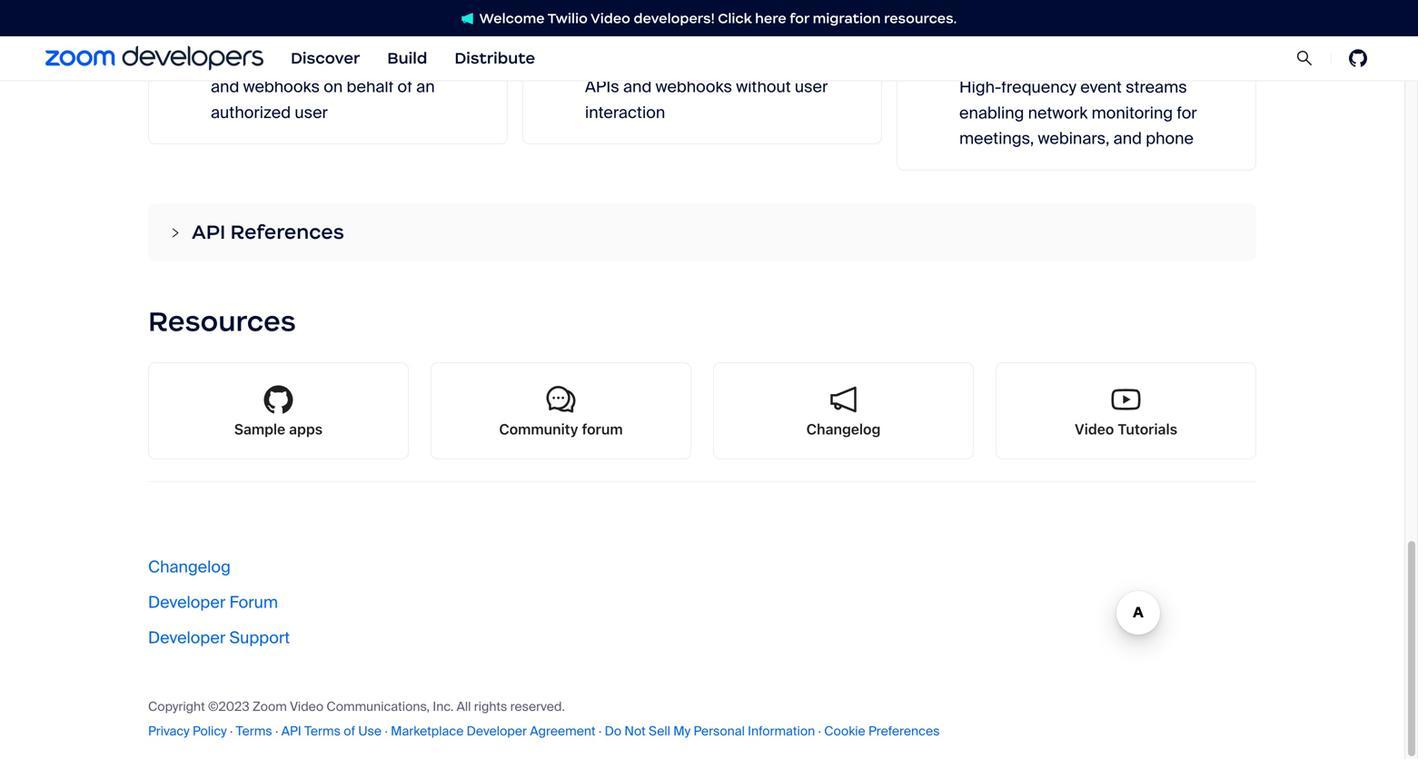 Task type: describe. For each thing, give the bounding box(es) containing it.
copyright
[[148, 699, 205, 716]]

all
[[457, 699, 471, 716]]

inc.
[[433, 699, 454, 716]]

policy
[[193, 723, 227, 740]]

sell
[[649, 723, 671, 740]]

developer for developer support
[[148, 628, 226, 649]]

without
[[736, 76, 791, 97]]

preferences
[[869, 723, 940, 740]]

marketplace
[[391, 723, 464, 740]]

streams
[[1126, 77, 1187, 98]]

integrate
[[280, 51, 347, 72]]

of inside securely integrate with zoom apis and webhooks on behalf of an authorized user
[[398, 76, 412, 97]]

copyright © 2023 zoom video communications, inc. all rights reserved. privacy policy · terms · api terms of use · marketplace developer agreement · do not sell my personal information · cookie preferences
[[148, 699, 940, 740]]

phone
[[1146, 128, 1194, 149]]

privacy
[[148, 723, 190, 740]]

click
[[718, 10, 752, 27]]

tutorials
[[1118, 421, 1178, 438]]

webinars,
[[1038, 128, 1110, 149]]

for inside welcome twilio video developers! click here for migration resources. link
[[790, 10, 810, 27]]

1 vertical spatial changelog link
[[148, 557, 231, 578]]

forum
[[582, 421, 623, 438]]

your
[[657, 51, 689, 72]]

2 horizontal spatial video
[[1075, 421, 1114, 438]]

high-frequency event streams enabling network monitoring for meetings, webinars, and phone
[[960, 77, 1197, 149]]

and inside high-frequency event streams enabling network monitoring for meetings, webinars, and phone
[[1114, 128, 1142, 149]]

video tutorials
[[1075, 421, 1178, 438]]

developers!
[[634, 10, 715, 27]]

youtube image
[[1112, 385, 1141, 414]]

cookie preferences link
[[824, 723, 940, 740]]

migration
[[813, 10, 881, 27]]

zoom inside integrate your account with zoom apis and webhooks without user interaction
[[793, 51, 837, 72]]

my
[[674, 723, 691, 740]]

with inside securely integrate with zoom apis and webhooks on behalf of an authorized user
[[351, 51, 382, 72]]

rights
[[474, 699, 507, 716]]

github image inside sample apps link
[[264, 385, 293, 414]]

twilio
[[548, 10, 588, 27]]

monitoring
[[1092, 103, 1173, 123]]

securely integrate with zoom apis and webhooks on behalf of an authorized user link
[[148, 0, 508, 145]]

references
[[230, 220, 344, 244]]

github image
[[264, 385, 293, 414]]

interaction
[[585, 102, 665, 123]]

high-frequency event streams enabling network monitoring for meetings, webinars, and phone link
[[897, 0, 1257, 171]]

5 · from the left
[[818, 723, 821, 740]]

video tutorials link
[[996, 363, 1257, 460]]

2 right image from the top
[[170, 228, 181, 239]]

and inside securely integrate with zoom apis and webhooks on behalf of an authorized user
[[211, 76, 239, 97]]

1 terms from the left
[[236, 723, 272, 740]]

apis inside securely integrate with zoom apis and webhooks on behalf of an authorized user
[[434, 51, 468, 72]]

sample apps link
[[148, 363, 409, 460]]

welcome
[[479, 10, 545, 27]]

network
[[1028, 103, 1088, 123]]

sample apps
[[234, 421, 323, 438]]

webhooks inside integrate your account with zoom apis and webhooks without user interaction
[[656, 76, 732, 97]]

2 · from the left
[[275, 723, 278, 740]]

securely integrate with zoom apis and webhooks on behalf of an authorized user
[[211, 51, 468, 123]]

privacy policy link
[[148, 723, 227, 740]]

1 · from the left
[[230, 723, 233, 740]]

of inside copyright © 2023 zoom video communications, inc. all rights reserved. privacy policy · terms · api terms of use · marketplace developer agreement · do not sell my personal information · cookie preferences
[[344, 723, 355, 740]]

integrate
[[585, 51, 653, 72]]

high-
[[960, 77, 1002, 98]]

information
[[748, 723, 815, 740]]

do not sell my personal information link
[[605, 723, 815, 740]]

cookie
[[824, 723, 866, 740]]

and inside integrate your account with zoom apis and webhooks without user interaction
[[623, 76, 652, 97]]

authorized
[[211, 102, 291, 123]]

event
[[1081, 77, 1122, 98]]

4 · from the left
[[599, 723, 602, 740]]

developer support
[[148, 628, 290, 649]]

behalf
[[347, 76, 394, 97]]

1 right image from the top
[[170, 220, 181, 239]]

developer for developer forum
[[148, 593, 226, 613]]



Task type: locate. For each thing, give the bounding box(es) containing it.
2 vertical spatial developer
[[467, 723, 527, 740]]

· left do
[[599, 723, 602, 740]]

1 horizontal spatial of
[[398, 76, 412, 97]]

securely
[[211, 51, 276, 72]]

apis up an
[[434, 51, 468, 72]]

personal
[[694, 723, 745, 740]]

here
[[755, 10, 787, 27]]

integrate your account with zoom apis and webhooks without user interaction link
[[522, 0, 882, 145]]

zoom up an
[[386, 51, 430, 72]]

1 horizontal spatial changelog
[[807, 421, 881, 438]]

0 horizontal spatial changelog link
[[148, 557, 231, 578]]

user
[[795, 76, 828, 97], [295, 102, 328, 123]]

account
[[693, 51, 754, 72]]

video inside copyright © 2023 zoom video communications, inc. all rights reserved. privacy policy · terms · api terms of use · marketplace developer agreement · do not sell my personal information · cookie preferences
[[290, 699, 324, 716]]

api references button
[[148, 203, 1257, 261]]

0 vertical spatial changelog link
[[713, 363, 974, 460]]

forum
[[229, 593, 278, 613]]

welcome twilio video developers! click here for migration resources. link
[[443, 9, 975, 28]]

use
[[358, 723, 382, 740]]

webhooks inside securely integrate with zoom apis and webhooks on behalf of an authorized user
[[243, 76, 320, 97]]

0 horizontal spatial and
[[211, 76, 239, 97]]

community
[[499, 421, 578, 438]]

1 with from the left
[[351, 51, 382, 72]]

0 horizontal spatial changelog
[[148, 557, 231, 578]]

terms left use
[[304, 723, 341, 740]]

2023
[[219, 699, 249, 716]]

for inside high-frequency event streams enabling network monitoring for meetings, webinars, and phone
[[1177, 103, 1197, 123]]

not
[[625, 723, 646, 740]]

with inside integrate your account with zoom apis and webhooks without user interaction
[[758, 51, 789, 72]]

1 vertical spatial developer
[[148, 628, 226, 649]]

video
[[591, 10, 631, 27], [1075, 421, 1114, 438], [290, 699, 324, 716]]

marketplace developer agreement link
[[391, 723, 596, 740]]

community forum
[[499, 421, 623, 438]]

2 vertical spatial video
[[290, 699, 324, 716]]

communications,
[[327, 699, 430, 716]]

developer down developer forum
[[148, 628, 226, 649]]

0 vertical spatial api
[[192, 220, 226, 244]]

search image
[[1297, 50, 1313, 66]]

and down securely
[[211, 76, 239, 97]]

for up phone
[[1177, 103, 1197, 123]]

2 webhooks from the left
[[656, 76, 732, 97]]

0 horizontal spatial api
[[192, 220, 226, 244]]

0 vertical spatial video
[[591, 10, 631, 27]]

1 vertical spatial for
[[1177, 103, 1197, 123]]

©
[[208, 699, 219, 716]]

· left cookie
[[818, 723, 821, 740]]

user down on
[[295, 102, 328, 123]]

1 horizontal spatial apis
[[585, 76, 619, 97]]

1 horizontal spatial zoom
[[386, 51, 430, 72]]

1 horizontal spatial user
[[795, 76, 828, 97]]

zoom up the terms link in the bottom of the page
[[252, 699, 287, 716]]

do
[[605, 723, 622, 740]]

0 horizontal spatial zoom
[[252, 699, 287, 716]]

youtube image
[[1112, 385, 1141, 414]]

resources
[[148, 304, 296, 339]]

support
[[229, 628, 290, 649]]

0 vertical spatial apis
[[434, 51, 468, 72]]

0 vertical spatial for
[[790, 10, 810, 27]]

· right the terms link in the bottom of the page
[[275, 723, 278, 740]]

changelog link
[[713, 363, 974, 460], [148, 557, 231, 578]]

apis down integrate
[[585, 76, 619, 97]]

2 with from the left
[[758, 51, 789, 72]]

terms link
[[236, 723, 272, 740]]

0 horizontal spatial for
[[790, 10, 810, 27]]

sample
[[234, 421, 286, 438]]

1 vertical spatial user
[[295, 102, 328, 123]]

changelog inside 'link'
[[807, 421, 881, 438]]

with up without
[[758, 51, 789, 72]]

zoom developer logo image
[[45, 46, 264, 71]]

changelog
[[807, 421, 881, 438], [148, 557, 231, 578]]

zoom
[[386, 51, 430, 72], [793, 51, 837, 72], [252, 699, 287, 716]]

of
[[398, 76, 412, 97], [344, 723, 355, 740]]

terms down 2023
[[236, 723, 272, 740]]

with up behalf
[[351, 51, 382, 72]]

0 horizontal spatial video
[[290, 699, 324, 716]]

1 vertical spatial apis
[[585, 76, 619, 97]]

1 webhooks from the left
[[243, 76, 320, 97]]

· right use
[[385, 723, 388, 740]]

and up interaction
[[623, 76, 652, 97]]

and
[[211, 76, 239, 97], [623, 76, 652, 97], [1114, 128, 1142, 149]]

zoom for copyright © 2023 zoom video communications, inc. all rights reserved. privacy policy · terms · api terms of use · marketplace developer agreement · do not sell my personal information · cookie preferences
[[252, 699, 287, 716]]

search image
[[1297, 50, 1313, 66]]

user right without
[[795, 76, 828, 97]]

terms
[[236, 723, 272, 740], [304, 723, 341, 740]]

0 horizontal spatial webhooks
[[243, 76, 320, 97]]

api
[[192, 220, 226, 244], [281, 723, 301, 740]]

apis inside integrate your account with zoom apis and webhooks without user interaction
[[585, 76, 619, 97]]

developer
[[148, 593, 226, 613], [148, 628, 226, 649], [467, 723, 527, 740]]

0 vertical spatial changelog
[[807, 421, 881, 438]]

0 vertical spatial of
[[398, 76, 412, 97]]

· right policy
[[230, 723, 233, 740]]

2 horizontal spatial zoom
[[793, 51, 837, 72]]

zoom down migration
[[793, 51, 837, 72]]

2 horizontal spatial and
[[1114, 128, 1142, 149]]

frequency
[[1002, 77, 1077, 98]]

1 horizontal spatial for
[[1177, 103, 1197, 123]]

video right the twilio
[[591, 10, 631, 27]]

github image
[[1349, 49, 1368, 67], [1349, 49, 1368, 67], [264, 385, 293, 414]]

video down youtube image
[[1075, 421, 1114, 438]]

community forum link
[[431, 363, 692, 460]]

zoom inside securely integrate with zoom apis and webhooks on behalf of an authorized user
[[386, 51, 430, 72]]

0 horizontal spatial of
[[344, 723, 355, 740]]

webhooks
[[243, 76, 320, 97], [656, 76, 732, 97]]

notification image
[[461, 12, 479, 25], [461, 12, 474, 25], [829, 385, 858, 414], [829, 385, 858, 414]]

webhooks up authorized
[[243, 76, 320, 97]]

developer down rights at the left bottom of page
[[467, 723, 527, 740]]

right image
[[170, 220, 181, 239], [170, 228, 181, 239]]

1 horizontal spatial with
[[758, 51, 789, 72]]

1 horizontal spatial terms
[[304, 723, 341, 740]]

enabling
[[960, 103, 1024, 123]]

webhooks down your
[[656, 76, 732, 97]]

1 vertical spatial changelog
[[148, 557, 231, 578]]

3 · from the left
[[385, 723, 388, 740]]

1 horizontal spatial webhooks
[[656, 76, 732, 97]]

comment image
[[547, 385, 576, 414], [547, 385, 576, 414]]

api left references
[[192, 220, 226, 244]]

0 horizontal spatial user
[[295, 102, 328, 123]]

1 vertical spatial api
[[281, 723, 301, 740]]

developer support link
[[148, 628, 290, 649]]

of left use
[[344, 723, 355, 740]]

video up the api terms of use link
[[290, 699, 324, 716]]

apps
[[289, 421, 323, 438]]

1 horizontal spatial video
[[591, 10, 631, 27]]

on
[[324, 76, 343, 97]]

0 horizontal spatial with
[[351, 51, 382, 72]]

zoom for securely integrate with zoom apis and webhooks on behalf of an authorized user
[[386, 51, 430, 72]]

1 horizontal spatial and
[[623, 76, 652, 97]]

developer forum link
[[148, 593, 278, 613]]

with
[[351, 51, 382, 72], [758, 51, 789, 72]]

1 vertical spatial of
[[344, 723, 355, 740]]

developer forum
[[148, 593, 278, 613]]

and down monitoring
[[1114, 128, 1142, 149]]

0 horizontal spatial terms
[[236, 723, 272, 740]]

0 vertical spatial user
[[795, 76, 828, 97]]

·
[[230, 723, 233, 740], [275, 723, 278, 740], [385, 723, 388, 740], [599, 723, 602, 740], [818, 723, 821, 740]]

0 vertical spatial developer
[[148, 593, 226, 613]]

api terms of use link
[[281, 723, 382, 740]]

for right the here
[[790, 10, 810, 27]]

0 horizontal spatial apis
[[434, 51, 468, 72]]

agreement
[[530, 723, 596, 740]]

developer inside copyright © 2023 zoom video communications, inc. all rights reserved. privacy policy · terms · api terms of use · marketplace developer agreement · do not sell my personal information · cookie preferences
[[467, 723, 527, 740]]

user inside securely integrate with zoom apis and webhooks on behalf of an authorized user
[[295, 102, 328, 123]]

1 vertical spatial video
[[1075, 421, 1114, 438]]

user inside integrate your account with zoom apis and webhooks without user interaction
[[795, 76, 828, 97]]

for
[[790, 10, 810, 27], [1177, 103, 1197, 123]]

apis
[[434, 51, 468, 72], [585, 76, 619, 97]]

of left an
[[398, 76, 412, 97]]

zoom inside copyright © 2023 zoom video communications, inc. all rights reserved. privacy policy · terms · api terms of use · marketplace developer agreement · do not sell my personal information · cookie preferences
[[252, 699, 287, 716]]

developer up 'developer support' link
[[148, 593, 226, 613]]

api references
[[192, 220, 344, 244]]

2 terms from the left
[[304, 723, 341, 740]]

api inside copyright © 2023 zoom video communications, inc. all rights reserved. privacy policy · terms · api terms of use · marketplace developer agreement · do not sell my personal information · cookie preferences
[[281, 723, 301, 740]]

reserved.
[[510, 699, 565, 716]]

1 horizontal spatial api
[[281, 723, 301, 740]]

an
[[416, 76, 435, 97]]

api right the terms link in the bottom of the page
[[281, 723, 301, 740]]

resources.
[[884, 10, 957, 27]]

meetings,
[[960, 128, 1034, 149]]

welcome twilio video developers! click here for migration resources.
[[479, 10, 957, 27]]

1 horizontal spatial changelog link
[[713, 363, 974, 460]]

integrate your account with zoom apis and webhooks without user interaction
[[585, 51, 837, 123]]

api inside dropdown button
[[192, 220, 226, 244]]



Task type: vqa. For each thing, say whether or not it's contained in the screenshot.
2nd 21, from the left
no



